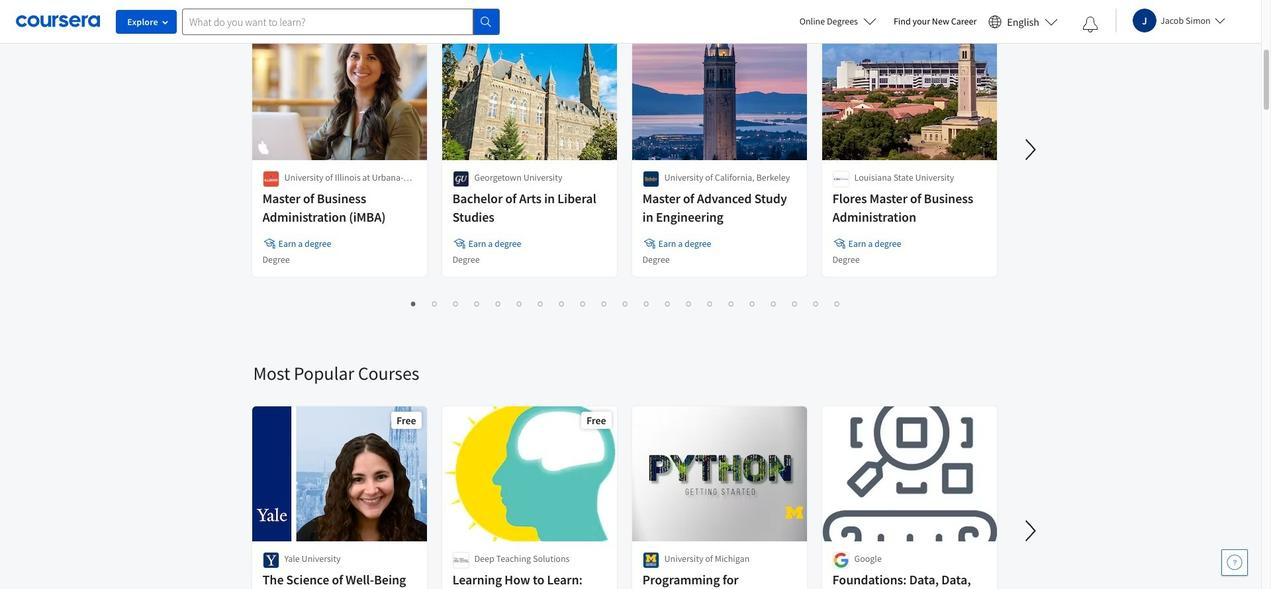 Task type: describe. For each thing, give the bounding box(es) containing it.
What do you want to learn? text field
[[182, 8, 473, 35]]

google image
[[833, 552, 849, 569]]

most popular courses carousel element
[[247, 322, 1271, 589]]

university of california, berkeley image
[[643, 171, 659, 187]]



Task type: locate. For each thing, give the bounding box(es) containing it.
next slide image inside most popular courses carousel element
[[1015, 515, 1047, 547]]

None search field
[[182, 8, 500, 35]]

university of illinois at urbana-champaign image
[[263, 171, 279, 187]]

2 next slide image from the top
[[1015, 515, 1047, 547]]

coursera image
[[16, 11, 100, 32]]

deep teaching solutions image
[[453, 552, 469, 569]]

1 vertical spatial next slide image
[[1015, 515, 1047, 547]]

louisiana state university image
[[833, 171, 849, 187]]

earn your degree carousel element
[[247, 0, 1271, 322]]

list inside the earn your degree carousel element
[[253, 295, 998, 311]]

0 vertical spatial next slide image
[[1015, 134, 1047, 166]]

next slide image for the earn your degree carousel element
[[1015, 134, 1047, 166]]

next slide image
[[1015, 134, 1047, 166], [1015, 515, 1047, 547]]

georgetown university image
[[453, 171, 469, 187]]

yale university image
[[263, 552, 279, 569]]

help center image
[[1227, 555, 1243, 571]]

university of michigan image
[[643, 552, 659, 569]]

1 next slide image from the top
[[1015, 134, 1047, 166]]

next slide image for most popular courses carousel element
[[1015, 515, 1047, 547]]

list
[[253, 295, 998, 311]]



Task type: vqa. For each thing, say whether or not it's contained in the screenshot.
the model.
no



